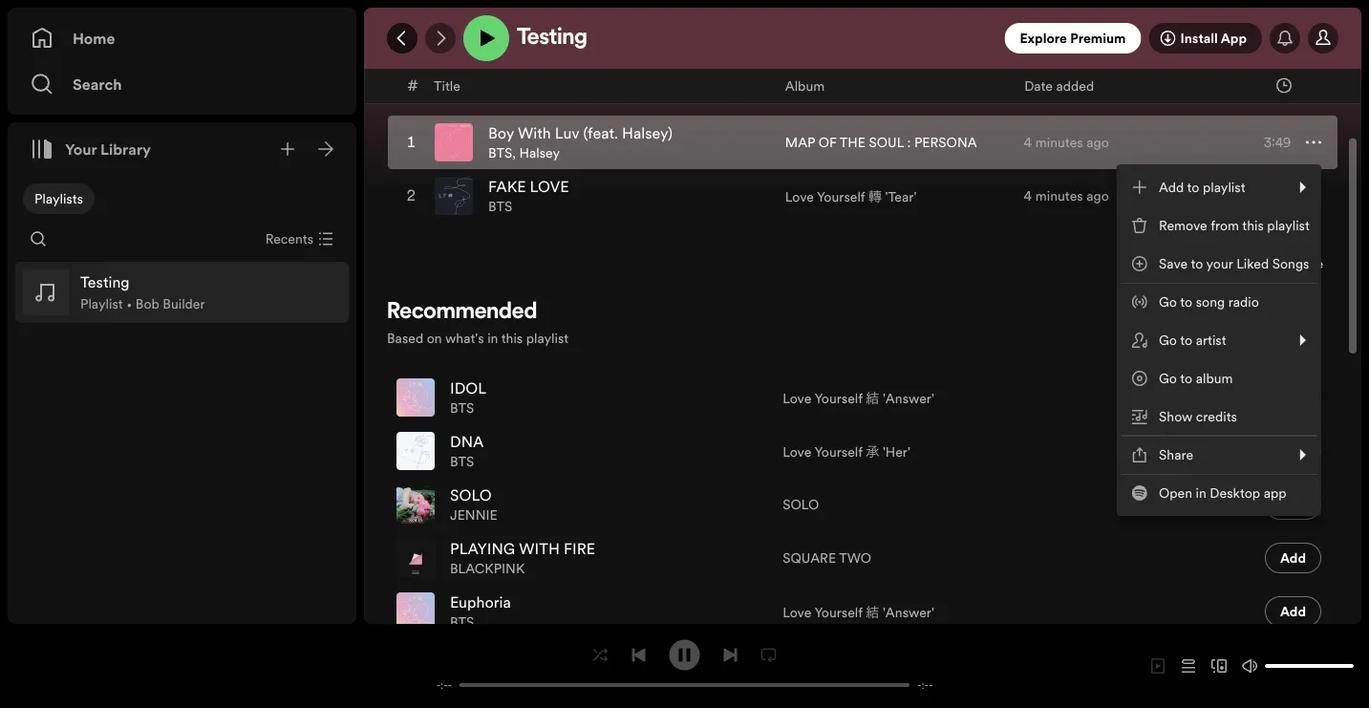 Task type: describe. For each thing, give the bounding box(es) containing it.
fake love link
[[489, 176, 569, 197]]

songs
[[1273, 255, 1310, 273]]

save to your liked songs
[[1160, 255, 1310, 273]]

cell for dna
[[1266, 425, 1322, 477]]

with
[[519, 539, 560, 560]]

more
[[1292, 254, 1324, 272]]

playing with fire cell
[[397, 532, 603, 584]]

next image
[[723, 648, 739, 663]]

open
[[1160, 484, 1193, 502]]

find
[[1261, 254, 1289, 272]]

fake love bts
[[489, 176, 569, 216]]

main element
[[8, 8, 357, 624]]

boy
[[489, 123, 514, 144]]

boy with luv (feat. halsey) row
[[388, 116, 1338, 169]]

'her'
[[883, 443, 911, 461]]

show credits button
[[1121, 398, 1318, 436]]

playing
[[450, 539, 515, 560]]

go to artist button
[[1121, 321, 1318, 359]]

love yourself 承 'her' link
[[783, 441, 911, 461]]

explore
[[1020, 29, 1068, 47]]

search link
[[31, 65, 334, 103]]

disable repeat image
[[761, 648, 777, 663]]

this inside button
[[1243, 217, 1265, 235]]

2 :- from the left
[[922, 678, 929, 693]]

search in your library image
[[31, 231, 46, 247]]

your library button
[[23, 130, 159, 168]]

recommended based on what's in this playlist
[[387, 301, 569, 347]]

(feat.
[[584, 123, 619, 144]]

to for artist
[[1181, 331, 1193, 349]]

duration image
[[1277, 78, 1293, 93]]

love for dna
[[783, 443, 812, 461]]

show credits
[[1160, 408, 1238, 426]]

in inside recommended based on what's in this playlist
[[488, 329, 499, 347]]

boy with luv (feat. halsey) cell
[[435, 117, 681, 168]]

halsey
[[520, 144, 560, 162]]

bts inside boy with luv (feat. halsey) bts , halsey
[[489, 144, 513, 162]]

find more
[[1261, 254, 1324, 272]]

square two link
[[783, 549, 872, 567]]

recents
[[265, 230, 314, 248]]

jennie
[[450, 506, 498, 524]]

song
[[1197, 293, 1226, 311]]

playlist inside remove from this playlist button
[[1268, 217, 1311, 235]]

bts link for fake
[[489, 197, 513, 216]]

install
[[1181, 29, 1219, 47]]

none search field inside main element
[[23, 224, 54, 254]]

playlists
[[34, 190, 83, 208]]

4 minutes ago for boy with luv (feat. halsey)
[[1024, 133, 1110, 152]]

radio
[[1229, 293, 1260, 311]]

2 -:-- from the left
[[918, 678, 933, 693]]

go to song radio
[[1160, 293, 1260, 311]]

soul
[[869, 133, 904, 152]]

share button
[[1121, 436, 1318, 474]]

bob
[[136, 295, 159, 313]]

add for euphoria
[[1281, 603, 1307, 621]]

idol link
[[450, 378, 487, 399]]

persona
[[915, 133, 978, 152]]

承
[[866, 443, 880, 461]]

4 - from the left
[[929, 678, 933, 693]]

find more button
[[1261, 254, 1324, 272]]

playlist
[[80, 295, 123, 313]]

love yourself 結 'answer' link for euphoria
[[783, 602, 935, 622]]

solo for solo jennie
[[450, 485, 492, 506]]

duration element
[[1277, 78, 1293, 93]]

explore premium
[[1020, 29, 1127, 47]]

fire
[[564, 539, 596, 560]]

go for go to album
[[1160, 369, 1178, 388]]

remove from this playlist
[[1160, 217, 1311, 235]]

結 for euphoria
[[866, 603, 880, 621]]

go for go to artist
[[1160, 331, 1178, 349]]

in inside open in desktop app button
[[1196, 484, 1207, 502]]

home
[[73, 28, 115, 49]]

show
[[1160, 408, 1193, 426]]

album
[[1197, 369, 1234, 388]]

luv
[[555, 123, 580, 144]]

love inside testing grid
[[786, 187, 814, 206]]

boy with luv (feat. halsey) bts , halsey
[[489, 123, 673, 162]]

love yourself 結 'answer' link for idol
[[783, 388, 935, 408]]

two
[[839, 549, 872, 567]]

the
[[840, 133, 866, 152]]

idol bts
[[450, 378, 487, 417]]

map
[[786, 133, 816, 152]]

date added
[[1025, 76, 1095, 95]]

testing
[[517, 27, 588, 50]]

solo jennie
[[450, 485, 498, 524]]

group inside main element
[[15, 262, 349, 323]]

ago for fake love
[[1087, 187, 1110, 205]]

#
[[408, 75, 419, 96]]

added
[[1057, 76, 1095, 95]]

liked
[[1237, 255, 1270, 273]]

bts link inside boy with luv (feat. halsey) cell
[[489, 144, 513, 162]]

euphoria bts
[[450, 592, 511, 631]]

go to album
[[1160, 369, 1234, 388]]

轉
[[869, 187, 882, 206]]

Playlists checkbox
[[23, 184, 95, 214]]

bts link for euphoria
[[450, 613, 474, 631]]

blackpink
[[450, 560, 525, 578]]

based
[[387, 329, 424, 347]]

premium
[[1071, 29, 1127, 47]]

save to your liked songs button
[[1121, 245, 1318, 283]]

to for playlist
[[1188, 178, 1200, 196]]

euphoria cell
[[397, 586, 519, 638]]

date
[[1025, 76, 1054, 95]]

top bar and user menu element
[[364, 8, 1362, 69]]

yourself inside love yourself 轉 'tear' link
[[817, 187, 866, 206]]

bts for idol
[[450, 399, 474, 417]]

search
[[73, 74, 122, 95]]

# row
[[388, 69, 1338, 103]]

fake
[[489, 176, 526, 197]]

list item inside main element
[[15, 262, 349, 323]]

remove from this playlist button
[[1121, 206, 1318, 245]]



Task type: vqa. For each thing, say whether or not it's contained in the screenshot.
the 'unlimited' at the bottom left
no



Task type: locate. For each thing, give the bounding box(es) containing it.
0 vertical spatial love yourself 結 'answer' link
[[783, 388, 935, 408]]

bts link up solo cell
[[450, 453, 474, 471]]

4 for fake love
[[1024, 187, 1033, 205]]

yourself up love yourself 承 'her' link at the bottom
[[815, 389, 863, 407]]

add to playlist button
[[1121, 168, 1318, 206]]

title
[[434, 76, 461, 95]]

in
[[488, 329, 499, 347], [1196, 484, 1207, 502]]

Recents, List view field
[[250, 224, 345, 254]]

bts link inside fake love "cell"
[[489, 197, 513, 216]]

minutes for fake love
[[1036, 187, 1084, 205]]

desktop
[[1211, 484, 1261, 502]]

to left artist
[[1181, 331, 1193, 349]]

share
[[1160, 446, 1194, 464]]

2 vertical spatial playlist
[[526, 329, 569, 347]]

to for song
[[1181, 293, 1193, 311]]

bts link down "blackpink" link
[[450, 613, 474, 631]]

to inside button
[[1181, 293, 1193, 311]]

volume high image
[[1243, 659, 1258, 674]]

4 inside boy with luv (feat. halsey) row
[[1024, 133, 1033, 152]]

playlist • bob builder
[[80, 295, 205, 313]]

love yourself 結 'answer'
[[783, 389, 935, 407], [783, 603, 935, 621]]

1 horizontal spatial -:--
[[918, 678, 933, 693]]

'answer' for idol
[[883, 389, 935, 407]]

go forward image
[[433, 31, 448, 46]]

euphoria link
[[450, 592, 511, 613]]

1 vertical spatial add
[[1281, 549, 1307, 567]]

menu
[[1118, 164, 1322, 516]]

solo link up square
[[783, 496, 820, 514]]

4
[[1024, 133, 1033, 152], [1024, 187, 1033, 205]]

2 minutes from the top
[[1036, 187, 1084, 205]]

love yourself 結 'answer' down two
[[783, 603, 935, 621]]

cell right desktop at the right of page
[[1266, 479, 1322, 531]]

go back image
[[395, 31, 410, 46]]

bts link up dna
[[450, 399, 474, 417]]

on
[[427, 329, 442, 347]]

1 - from the left
[[437, 678, 441, 693]]

solo link down dna bts
[[450, 485, 492, 506]]

4 for boy with luv (feat. halsey)
[[1024, 133, 1033, 152]]

1 :- from the left
[[441, 678, 448, 693]]

1 vertical spatial love yourself 結 'answer'
[[783, 603, 935, 621]]

love yourself 結 'answer' link down two
[[783, 602, 935, 622]]

:-
[[441, 678, 448, 693], [922, 678, 929, 693]]

of
[[819, 133, 837, 152]]

map of the soul : persona link
[[786, 133, 978, 152]]

to up remove
[[1188, 178, 1200, 196]]

bts link left love
[[489, 197, 513, 216]]

1 vertical spatial ago
[[1087, 187, 1110, 205]]

love yourself 結 'answer' for euphoria
[[783, 603, 935, 621]]

explore premium button
[[1005, 23, 1142, 54]]

enable shuffle image
[[593, 648, 608, 663]]

1 horizontal spatial solo
[[783, 496, 820, 514]]

0 vertical spatial go
[[1160, 293, 1178, 311]]

1 ago from the top
[[1087, 133, 1110, 152]]

go to song radio button
[[1121, 283, 1318, 321]]

to for your
[[1192, 255, 1204, 273]]

1 horizontal spatial solo link
[[783, 496, 820, 514]]

3 cell from the top
[[1266, 479, 1322, 531]]

add button for euphoria
[[1266, 597, 1322, 627]]

builder
[[163, 295, 205, 313]]

cell
[[1266, 372, 1322, 424], [1266, 425, 1322, 477], [1266, 479, 1322, 531]]

bts link for dna
[[450, 453, 474, 471]]

'answer'
[[883, 389, 935, 407], [883, 603, 935, 621]]

Disable repeat checkbox
[[754, 640, 784, 671]]

bts up solo cell
[[450, 453, 474, 471]]

1 vertical spatial 結
[[866, 603, 880, 621]]

1 horizontal spatial in
[[1196, 484, 1207, 502]]

3:49 cell
[[1217, 117, 1322, 168]]

love for idol
[[783, 389, 812, 407]]

None search field
[[23, 224, 54, 254]]

結 for idol
[[866, 389, 880, 407]]

go down save
[[1160, 293, 1178, 311]]

fake love cell
[[435, 170, 577, 222]]

solo cell
[[397, 479, 505, 531]]

2 love yourself 結 'answer' from the top
[[783, 603, 935, 621]]

0 horizontal spatial playlist
[[526, 329, 569, 347]]

love up disable repeat "checkbox"
[[783, 603, 812, 621]]

4 minutes ago
[[1024, 133, 1110, 152], [1024, 187, 1110, 205]]

ago inside boy with luv (feat. halsey) row
[[1087, 133, 1110, 152]]

1 vertical spatial 'answer'
[[883, 603, 935, 621]]

2 add button from the top
[[1266, 597, 1322, 627]]

player controls element
[[414, 640, 956, 693]]

go up show
[[1160, 369, 1178, 388]]

2 horizontal spatial playlist
[[1268, 217, 1311, 235]]

yourself down square two "link"
[[815, 603, 863, 621]]

dna link
[[450, 432, 484, 453]]

2 vertical spatial add
[[1281, 603, 1307, 621]]

list item containing playlist
[[15, 262, 349, 323]]

love
[[530, 176, 569, 197]]

1 love yourself 結 'answer' from the top
[[783, 389, 935, 407]]

1 go from the top
[[1160, 293, 1178, 311]]

list item
[[15, 262, 349, 323]]

solo up square
[[783, 496, 820, 514]]

結 up 承
[[866, 389, 880, 407]]

solo
[[450, 485, 492, 506], [783, 496, 820, 514]]

yourself for dna
[[815, 443, 863, 461]]

yourself left 轉
[[817, 187, 866, 206]]

group containing playlist
[[15, 262, 349, 323]]

1 4 from the top
[[1024, 133, 1033, 152]]

2 4 minutes ago from the top
[[1024, 187, 1110, 205]]

1 結 from the top
[[866, 389, 880, 407]]

0 vertical spatial this
[[1243, 217, 1265, 235]]

go inside dropdown button
[[1160, 331, 1178, 349]]

yourself left 承
[[815, 443, 863, 461]]

add to playlist
[[1160, 178, 1246, 196]]

0 vertical spatial 4 minutes ago
[[1024, 133, 1110, 152]]

add button for playing with fire
[[1266, 543, 1322, 574]]

1 vertical spatial minutes
[[1036, 187, 1084, 205]]

-:--
[[437, 678, 452, 693], [918, 678, 933, 693]]

add inside dropdown button
[[1160, 178, 1185, 196]]

3 - from the left
[[918, 678, 922, 693]]

pause image
[[677, 648, 693, 663]]

app
[[1221, 29, 1248, 47]]

ago for boy with luv (feat. halsey)
[[1087, 133, 1110, 152]]

this right the what's
[[502, 329, 523, 347]]

connect to a device image
[[1212, 659, 1228, 674]]

1 4 minutes ago from the top
[[1024, 133, 1110, 152]]

3 go from the top
[[1160, 369, 1178, 388]]

0 vertical spatial 'answer'
[[883, 389, 935, 407]]

bts for dna
[[450, 453, 474, 471]]

go to artist
[[1160, 331, 1227, 349]]

menu containing add to playlist
[[1118, 164, 1322, 516]]

2 cell from the top
[[1266, 425, 1322, 477]]

bts link inside euphoria cell
[[450, 613, 474, 631]]

1 horizontal spatial :-
[[922, 678, 929, 693]]

app
[[1265, 484, 1287, 502]]

what's new image
[[1278, 31, 1293, 46]]

1 vertical spatial cell
[[1266, 425, 1322, 477]]

yourself inside love yourself 承 'her' link
[[815, 443, 863, 461]]

love down map
[[786, 187, 814, 206]]

2 ago from the top
[[1087, 187, 1110, 205]]

your library
[[65, 139, 151, 160]]

in right open
[[1196, 484, 1207, 502]]

yourself for idol
[[815, 389, 863, 407]]

:
[[908, 133, 911, 152]]

1 'answer' from the top
[[883, 389, 935, 407]]

love yourself 結 'answer' up love yourself 承 'her' link at the bottom
[[783, 389, 935, 407]]

1 vertical spatial add button
[[1266, 597, 1322, 627]]

go for go to song radio
[[1160, 293, 1178, 311]]

1 horizontal spatial playlist
[[1204, 178, 1246, 196]]

solo inside solo jennie
[[450, 485, 492, 506]]

1 -:-- from the left
[[437, 678, 452, 693]]

ago
[[1087, 133, 1110, 152], [1087, 187, 1110, 205]]

1 love yourself 結 'answer' link from the top
[[783, 388, 935, 408]]

to inside button
[[1192, 255, 1204, 273]]

playlist up find more button
[[1268, 217, 1311, 235]]

with
[[518, 123, 551, 144]]

love yourself 結 'answer' link
[[783, 388, 935, 408], [783, 602, 935, 622]]

playlist
[[1204, 178, 1246, 196], [1268, 217, 1311, 235], [526, 329, 569, 347]]

love for euphoria
[[783, 603, 812, 621]]

bts inside idol bts
[[450, 399, 474, 417]]

love yourself 轉 'tear' link
[[786, 186, 917, 206]]

bts inside dna bts
[[450, 453, 474, 471]]

1 vertical spatial 4 minutes ago
[[1024, 187, 1110, 205]]

1 vertical spatial go
[[1160, 331, 1178, 349]]

bts link for idol
[[450, 399, 474, 417]]

bts down "blackpink" link
[[450, 613, 474, 631]]

previous image
[[631, 648, 647, 663]]

bts
[[489, 144, 513, 162], [489, 197, 513, 216], [450, 399, 474, 417], [450, 453, 474, 471], [450, 613, 474, 631]]

cell up app
[[1266, 425, 1322, 477]]

go inside button
[[1160, 293, 1178, 311]]

go left artist
[[1160, 331, 1178, 349]]

1 cell from the top
[[1266, 372, 1322, 424]]

add
[[1160, 178, 1185, 196], [1281, 549, 1307, 567], [1281, 603, 1307, 621]]

playlist right the what's
[[526, 329, 569, 347]]

remove
[[1160, 217, 1208, 235]]

1 vertical spatial in
[[1196, 484, 1207, 502]]

in right the what's
[[488, 329, 499, 347]]

square two
[[783, 549, 872, 567]]

4 minutes ago for fake love
[[1024, 187, 1110, 205]]

4 minutes ago inside boy with luv (feat. halsey) row
[[1024, 133, 1110, 152]]

0 horizontal spatial this
[[502, 329, 523, 347]]

add for playing with fire
[[1281, 549, 1307, 567]]

install app link
[[1150, 23, 1263, 54]]

0 horizontal spatial in
[[488, 329, 499, 347]]

1 horizontal spatial this
[[1243, 217, 1265, 235]]

love yourself 承 'her'
[[783, 443, 911, 461]]

1 minutes from the top
[[1036, 133, 1084, 152]]

love
[[786, 187, 814, 206], [783, 389, 812, 407], [783, 443, 812, 461], [783, 603, 812, 621]]

0 vertical spatial 結
[[866, 389, 880, 407]]

0 vertical spatial playlist
[[1204, 178, 1246, 196]]

to
[[1188, 178, 1200, 196], [1192, 255, 1204, 273], [1181, 293, 1193, 311], [1181, 331, 1193, 349], [1181, 369, 1193, 388]]

0 vertical spatial love yourself 結 'answer'
[[783, 389, 935, 407]]

bts link
[[489, 144, 513, 162], [489, 197, 513, 216], [450, 399, 474, 417], [450, 453, 474, 471], [450, 613, 474, 631]]

idol cell
[[397, 372, 494, 424]]

bts inside the euphoria bts
[[450, 613, 474, 631]]

1 vertical spatial love yourself 結 'answer' link
[[783, 602, 935, 622]]

cell for idol
[[1266, 372, 1322, 424]]

love yourself 結 'answer' for idol
[[783, 389, 935, 407]]

0 vertical spatial ago
[[1087, 133, 1110, 152]]

euphoria
[[450, 592, 511, 613]]

blackpink link
[[450, 560, 525, 578]]

2 go from the top
[[1160, 331, 1178, 349]]

love yourself 結 'answer' link up love yourself 承 'her' link at the bottom
[[783, 388, 935, 408]]

0 vertical spatial in
[[488, 329, 499, 347]]

dna cell
[[397, 425, 492, 477]]

bts inside fake love bts
[[489, 197, 513, 216]]

playing with fire link
[[450, 539, 596, 560]]

solo for solo
[[783, 496, 820, 514]]

bts link up the fake
[[489, 144, 513, 162]]

this right from
[[1243, 217, 1265, 235]]

go to album link
[[1121, 359, 1318, 398]]

1 add button from the top
[[1266, 543, 1322, 574]]

0 horizontal spatial solo
[[450, 485, 492, 506]]

0 vertical spatial minutes
[[1036, 133, 1084, 152]]

# column header
[[408, 69, 419, 102]]

testing grid
[[365, 64, 1361, 224]]

open in desktop app button
[[1121, 474, 1318, 512]]

love left 承
[[783, 443, 812, 461]]

yourself for euphoria
[[815, 603, 863, 621]]

bts up dna
[[450, 399, 474, 417]]

1 vertical spatial playlist
[[1268, 217, 1311, 235]]

home link
[[31, 19, 334, 57]]

1 vertical spatial this
[[502, 329, 523, 347]]

bts link inside idol cell
[[450, 399, 474, 417]]

library
[[100, 139, 151, 160]]

2 love yourself 結 'answer' link from the top
[[783, 602, 935, 622]]

open in desktop app
[[1160, 484, 1287, 502]]

yourself
[[817, 187, 866, 206], [815, 389, 863, 407], [815, 443, 863, 461], [815, 603, 863, 621]]

2 vertical spatial cell
[[1266, 479, 1322, 531]]

love yourself 轉 'tear'
[[786, 187, 917, 206]]

bts link inside dna cell
[[450, 453, 474, 471]]

1 vertical spatial 4
[[1024, 187, 1033, 205]]

結 down two
[[866, 603, 880, 621]]

minutes for boy with luv (feat. halsey)
[[1036, 133, 1084, 152]]

love up love yourself 承 'her' link at the bottom
[[783, 389, 812, 407]]

solo down dna bts
[[450, 485, 492, 506]]

group
[[15, 262, 349, 323]]

this
[[1243, 217, 1265, 235], [502, 329, 523, 347]]

credits
[[1197, 408, 1238, 426]]

to left song
[[1181, 293, 1193, 311]]

playlist inside recommended based on what's in this playlist
[[526, 329, 569, 347]]

2 'answer' from the top
[[883, 603, 935, 621]]

0 vertical spatial cell
[[1266, 372, 1322, 424]]

3:49
[[1265, 133, 1292, 152]]

solo link inside cell
[[450, 485, 492, 506]]

halsey)
[[622, 123, 673, 144]]

square
[[783, 549, 837, 567]]

to left your at the top right of the page
[[1192, 255, 1204, 273]]

dna
[[450, 432, 484, 453]]

to left album
[[1181, 369, 1193, 388]]

playlist up from
[[1204, 178, 1246, 196]]

this inside recommended based on what's in this playlist
[[502, 329, 523, 347]]

0 horizontal spatial -:--
[[437, 678, 452, 693]]

0 vertical spatial add button
[[1266, 543, 1322, 574]]

0 vertical spatial add
[[1160, 178, 1185, 196]]

to for album
[[1181, 369, 1193, 388]]

0 horizontal spatial solo link
[[450, 485, 492, 506]]

,
[[513, 144, 516, 162]]

map of the soul : persona
[[786, 133, 978, 152]]

your
[[65, 139, 97, 160]]

cell for solo
[[1266, 479, 1322, 531]]

0 horizontal spatial :-
[[441, 678, 448, 693]]

0 vertical spatial 4
[[1024, 133, 1033, 152]]

2 4 from the top
[[1024, 187, 1033, 205]]

bts up the fake
[[489, 144, 513, 162]]

playing with fire blackpink
[[450, 539, 596, 578]]

cell right credits
[[1266, 372, 1322, 424]]

minutes inside boy with luv (feat. halsey) row
[[1036, 133, 1084, 152]]

2 vertical spatial go
[[1160, 369, 1178, 388]]

2 - from the left
[[448, 678, 452, 693]]

halsey link
[[520, 144, 560, 162]]

bts left love
[[489, 197, 513, 216]]

'answer' for euphoria
[[883, 603, 935, 621]]

artist
[[1197, 331, 1227, 349]]

bts for euphoria
[[450, 613, 474, 631]]

dna bts
[[450, 432, 484, 471]]

album
[[786, 76, 825, 95]]

2 結 from the top
[[866, 603, 880, 621]]

playlist inside add to playlist dropdown button
[[1204, 178, 1246, 196]]



